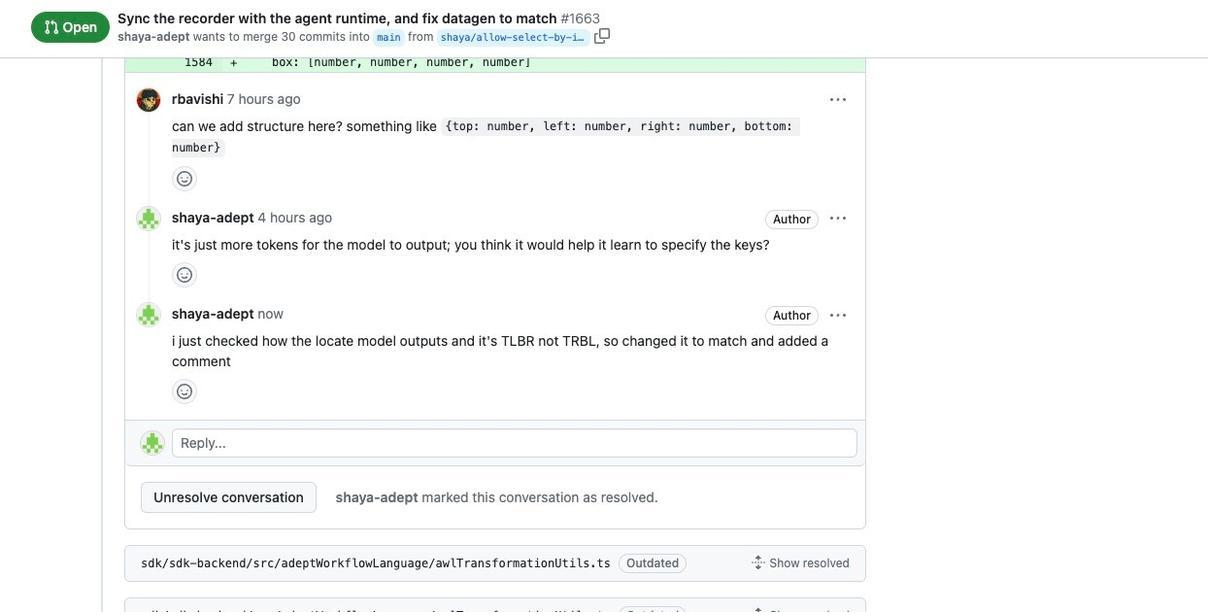 Task type: describe. For each thing, give the bounding box(es) containing it.
1 show options image from the top
[[831, 211, 846, 227]]

add or remove reactions element for 2nd show options icon from the bottom
[[172, 262, 197, 287]]

copy image
[[594, 28, 610, 44]]

1 vertical spatial @shaya adept image
[[141, 432, 164, 455]]

add or remove reactions element for show options image
[[172, 166, 197, 191]]

unfold image
[[751, 555, 766, 570]]

2 show options image from the top
[[831, 308, 846, 323]]

unfold image
[[751, 607, 766, 612]]

show options image
[[831, 92, 846, 108]]



Task type: locate. For each thing, give the bounding box(es) containing it.
0 vertical spatial add or remove reactions element
[[172, 166, 197, 191]]

1 add or remove reactions element from the top
[[172, 166, 197, 191]]

@rbavishi image
[[137, 88, 160, 112]]

status: open image
[[44, 20, 59, 35]]

0 vertical spatial @shaya adept image
[[137, 303, 160, 327]]

show options image
[[831, 211, 846, 227], [831, 308, 846, 323]]

2 vertical spatial add or remove reactions element
[[172, 379, 197, 404]]

2 add or remove reactions image from the top
[[177, 384, 192, 399]]

1 vertical spatial add or remove reactions element
[[172, 262, 197, 287]]

1 add or remove reactions image from the top
[[177, 171, 192, 186]]

add or remove reactions element for 2nd show options icon
[[172, 379, 197, 404]]

add or remove reactions image for add or remove reactions 'element' related to 2nd show options icon
[[177, 384, 192, 399]]

0 vertical spatial show options image
[[831, 211, 846, 227]]

@shaya adept image
[[137, 303, 160, 327], [141, 432, 164, 455]]

2 add or remove reactions element from the top
[[172, 262, 197, 287]]

3 add or remove reactions element from the top
[[172, 379, 197, 404]]

add or remove reactions image
[[177, 171, 192, 186], [177, 384, 192, 399]]

1 vertical spatial add or remove reactions image
[[177, 384, 192, 399]]

1 vertical spatial show options image
[[831, 308, 846, 323]]

add or remove reactions element
[[172, 166, 197, 191], [172, 262, 197, 287], [172, 379, 197, 404]]

add or remove reactions image for show options image add or remove reactions 'element'
[[177, 171, 192, 186]]

add or remove reactions image
[[177, 267, 192, 283]]

0 vertical spatial add or remove reactions image
[[177, 171, 192, 186]]

@shaya adept image
[[137, 207, 160, 230]]



Task type: vqa. For each thing, say whether or not it's contained in the screenshot.
the leftmost triangle down icon
no



